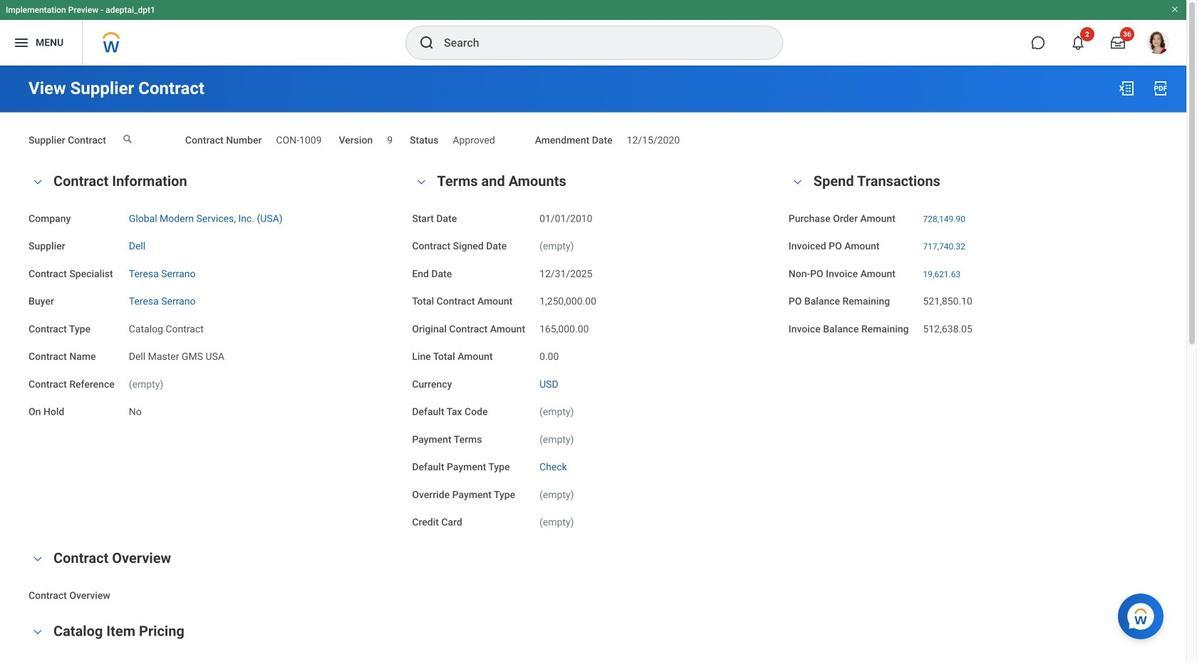 Task type: describe. For each thing, give the bounding box(es) containing it.
inbox large image
[[1111, 36, 1126, 50]]

profile logan mcneil image
[[1147, 31, 1170, 57]]

approved element
[[453, 132, 495, 146]]



Task type: locate. For each thing, give the bounding box(es) containing it.
catalog contract element
[[129, 320, 204, 335]]

search image
[[418, 34, 436, 51]]

group
[[29, 170, 398, 419], [412, 170, 775, 530], [789, 170, 1158, 336], [29, 547, 1158, 603]]

1 horizontal spatial chevron down image
[[413, 177, 430, 187]]

banner
[[0, 0, 1187, 66]]

main content
[[0, 66, 1187, 662]]

1 vertical spatial chevron down image
[[29, 554, 46, 564]]

0 horizontal spatial chevron down image
[[29, 554, 46, 564]]

chevron down image
[[413, 177, 430, 187], [29, 554, 46, 564]]

chevron down image
[[29, 177, 46, 187], [790, 177, 807, 187], [29, 627, 46, 637]]

justify image
[[13, 34, 30, 51]]

view printable version (pdf) image
[[1153, 80, 1170, 97]]

notifications large image
[[1071, 36, 1086, 50]]

0 vertical spatial chevron down image
[[413, 177, 430, 187]]

Search Workday  search field
[[444, 27, 753, 58]]

export to excel image
[[1118, 80, 1136, 97]]

close environment banner image
[[1171, 5, 1180, 14]]



Task type: vqa. For each thing, say whether or not it's contained in the screenshot.
second Suggestions from the bottom
no



